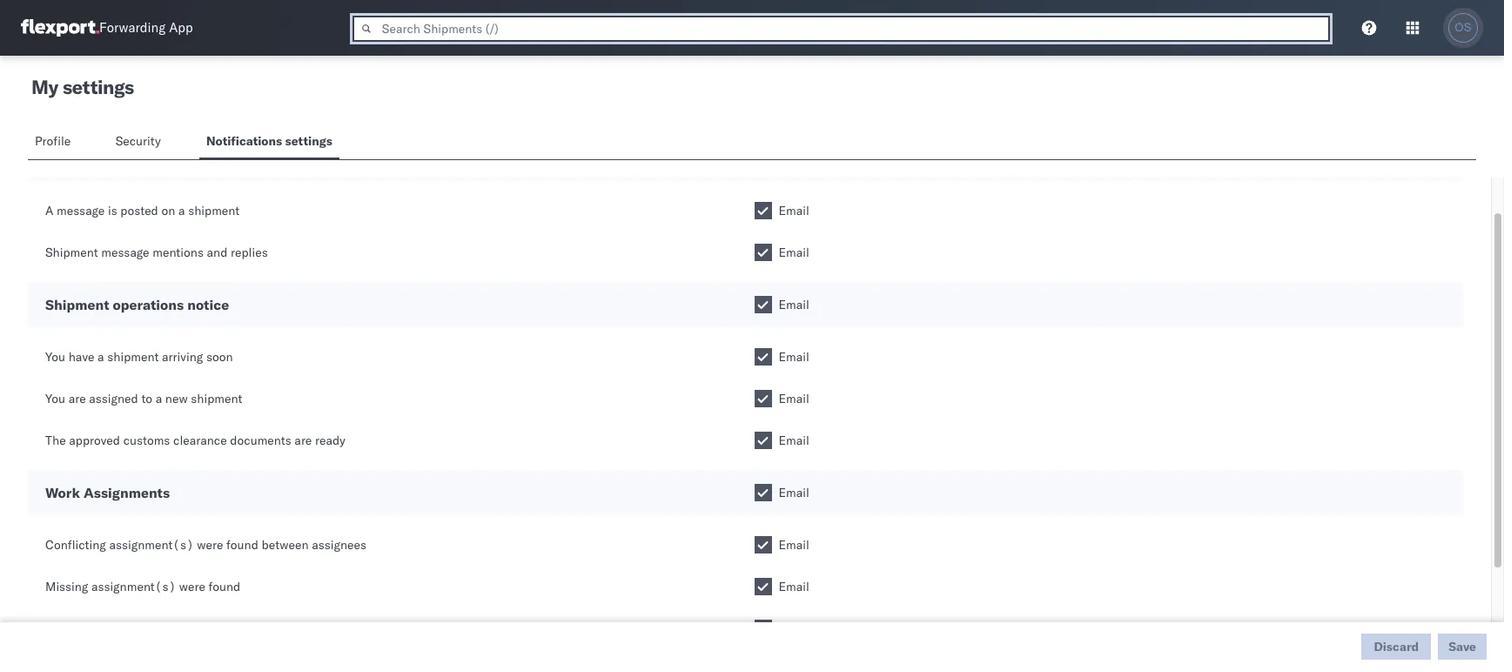 Task type: vqa. For each thing, say whether or not it's contained in the screenshot.
OS button
yes



Task type: locate. For each thing, give the bounding box(es) containing it.
settings inside button
[[285, 133, 332, 149]]

ready
[[315, 433, 346, 448]]

happened
[[167, 621, 222, 636]]

0 vertical spatial a
[[178, 203, 185, 219]]

2 shipment from the top
[[45, 296, 109, 313]]

assignment(s) up the missing assignment(s) were found
[[109, 537, 194, 553]]

None checkbox
[[754, 244, 772, 261], [754, 348, 772, 366], [754, 390, 772, 407], [754, 432, 772, 449], [754, 578, 772, 596], [754, 620, 772, 637], [754, 244, 772, 261], [754, 348, 772, 366], [754, 390, 772, 407], [754, 432, 772, 449], [754, 578, 772, 596], [754, 620, 772, 637]]

forwarding app
[[99, 20, 193, 36]]

you up the
[[45, 391, 65, 407]]

are left ready
[[295, 433, 312, 448]]

1 vertical spatial were
[[179, 579, 205, 595]]

manual
[[45, 621, 87, 636]]

a
[[178, 203, 185, 219], [98, 349, 104, 365], [156, 391, 162, 407]]

9 email from the top
[[779, 579, 810, 595]]

conflicting assignment(s) were found between assignees
[[45, 537, 367, 553]]

shipment
[[188, 203, 240, 219], [107, 349, 159, 365], [191, 391, 242, 407], [239, 621, 290, 636]]

0 vertical spatial message
[[57, 203, 105, 219]]

app
[[169, 20, 193, 36]]

2 email from the top
[[779, 245, 810, 260]]

1 shipment from the top
[[45, 245, 98, 260]]

email for you have a shipment arriving soon
[[779, 349, 810, 365]]

0 horizontal spatial settings
[[63, 75, 134, 99]]

0 vertical spatial settings
[[63, 75, 134, 99]]

notifications
[[206, 133, 282, 149]]

flexport. image
[[21, 19, 99, 37]]

you left have
[[45, 349, 65, 365]]

1 vertical spatial shipment
[[45, 296, 109, 313]]

notifications settings button
[[199, 125, 339, 159]]

shipment down a
[[45, 245, 98, 260]]

notice
[[187, 296, 229, 313]]

shipment up and
[[188, 203, 240, 219]]

0 vertical spatial you
[[45, 349, 65, 365]]

1 vertical spatial assignment(s)
[[91, 579, 176, 595]]

0 vertical spatial shipment
[[45, 245, 98, 260]]

message for a
[[57, 203, 105, 219]]

a right 'on'
[[178, 203, 185, 219]]

in
[[225, 621, 236, 636]]

on
[[161, 203, 175, 219]]

shipment up you are assigned to a new shipment
[[107, 349, 159, 365]]

shipment operations notice
[[45, 296, 229, 313]]

security button
[[109, 125, 171, 159]]

5 email from the top
[[779, 391, 810, 407]]

assignments
[[83, 484, 170, 502]]

1 vertical spatial message
[[101, 245, 149, 260]]

a right to
[[156, 391, 162, 407]]

email for work assignments
[[779, 485, 810, 501]]

settings right notifications
[[285, 133, 332, 149]]

clearance
[[173, 433, 227, 448]]

email
[[779, 203, 810, 219], [779, 245, 810, 260], [779, 297, 810, 313], [779, 349, 810, 365], [779, 391, 810, 407], [779, 433, 810, 448], [779, 485, 810, 501], [779, 537, 810, 553], [779, 579, 810, 595], [779, 621, 810, 636]]

0 vertical spatial are
[[68, 391, 86, 407]]

are
[[68, 391, 86, 407], [295, 433, 312, 448]]

notifications settings
[[206, 133, 332, 149]]

1 vertical spatial settings
[[285, 133, 332, 149]]

documents
[[230, 433, 291, 448]]

message
[[57, 203, 105, 219], [101, 245, 149, 260]]

profile button
[[28, 125, 81, 159]]

and
[[207, 245, 228, 260]]

0 vertical spatial assignment(s)
[[109, 537, 194, 553]]

0 vertical spatial found
[[226, 537, 258, 553]]

mentions
[[153, 245, 204, 260]]

a message is posted on a shipment
[[45, 203, 240, 219]]

1 you from the top
[[45, 349, 65, 365]]

reassignment
[[90, 621, 164, 636]]

to
[[141, 391, 152, 407]]

1 email from the top
[[779, 203, 810, 219]]

10 email from the top
[[779, 621, 810, 636]]

were for conflicting
[[197, 537, 223, 553]]

assigned
[[89, 391, 138, 407]]

found up the in
[[209, 579, 241, 595]]

message down is
[[101, 245, 149, 260]]

my
[[31, 75, 58, 99]]

2 you from the top
[[45, 391, 65, 407]]

soon
[[206, 349, 233, 365]]

shipment up have
[[45, 296, 109, 313]]

forwarding app link
[[21, 19, 193, 37]]

8 email from the top
[[779, 537, 810, 553]]

is
[[108, 203, 117, 219]]

shipment
[[45, 245, 98, 260], [45, 296, 109, 313]]

found left 'between'
[[226, 537, 258, 553]]

1 vertical spatial found
[[209, 579, 241, 595]]

1 vertical spatial a
[[98, 349, 104, 365]]

settings right my at the top left
[[63, 75, 134, 99]]

you for you have a shipment arriving soon
[[45, 349, 65, 365]]

1 horizontal spatial settings
[[285, 133, 332, 149]]

my settings
[[31, 75, 134, 99]]

None checkbox
[[754, 202, 772, 219], [754, 296, 772, 313], [754, 484, 772, 502], [754, 536, 772, 554], [754, 202, 772, 219], [754, 296, 772, 313], [754, 484, 772, 502], [754, 536, 772, 554]]

manual reassignment happened in shipment
[[45, 621, 290, 636]]

4 email from the top
[[779, 349, 810, 365]]

are left 'assigned'
[[68, 391, 86, 407]]

7 email from the top
[[779, 485, 810, 501]]

assignment(s)
[[109, 537, 194, 553], [91, 579, 176, 595]]

Search Shipments (/) text field
[[352, 16, 1330, 42]]

security
[[115, 133, 161, 149]]

assignment(s) up reassignment
[[91, 579, 176, 595]]

you for you are assigned to a new shipment
[[45, 391, 65, 407]]

you have a shipment arriving soon
[[45, 349, 233, 365]]

were left 'between'
[[197, 537, 223, 553]]

a right have
[[98, 349, 104, 365]]

message for shipment
[[101, 245, 149, 260]]

1 horizontal spatial a
[[156, 391, 162, 407]]

found
[[226, 537, 258, 553], [209, 579, 241, 595]]

0 horizontal spatial a
[[98, 349, 104, 365]]

1 vertical spatial you
[[45, 391, 65, 407]]

6 email from the top
[[779, 433, 810, 448]]

found for missing assignment(s) were found
[[209, 579, 241, 595]]

were up the happened
[[179, 579, 205, 595]]

work
[[45, 484, 80, 502]]

message right a
[[57, 203, 105, 219]]

1 vertical spatial are
[[295, 433, 312, 448]]

3 email from the top
[[779, 297, 810, 313]]

were
[[197, 537, 223, 553], [179, 579, 205, 595]]

conflicting
[[45, 537, 106, 553]]

you
[[45, 349, 65, 365], [45, 391, 65, 407]]

work assignments
[[45, 484, 170, 502]]

0 vertical spatial were
[[197, 537, 223, 553]]

settings
[[63, 75, 134, 99], [285, 133, 332, 149]]

assignees
[[312, 537, 367, 553]]



Task type: describe. For each thing, give the bounding box(es) containing it.
approved
[[69, 433, 120, 448]]

missing
[[45, 579, 88, 595]]

replies
[[231, 245, 268, 260]]

assignment(s) for conflicting
[[109, 537, 194, 553]]

email for shipment message mentions and replies
[[779, 245, 810, 260]]

email for conflicting assignment(s) were found between assignees
[[779, 537, 810, 553]]

have
[[68, 349, 94, 365]]

between
[[262, 537, 309, 553]]

arriving
[[162, 349, 203, 365]]

assignment(s) for missing
[[91, 579, 176, 595]]

were for missing
[[179, 579, 205, 595]]

posted
[[120, 203, 158, 219]]

0 horizontal spatial are
[[68, 391, 86, 407]]

new
[[165, 391, 188, 407]]

forwarding
[[99, 20, 166, 36]]

the approved customs clearance documents are ready
[[45, 433, 346, 448]]

operations
[[113, 296, 184, 313]]

email for the approved customs clearance documents are ready
[[779, 433, 810, 448]]

found for conflicting assignment(s) were found between assignees
[[226, 537, 258, 553]]

customs
[[123, 433, 170, 448]]

shipment right new
[[191, 391, 242, 407]]

profile
[[35, 133, 71, 149]]

missing assignment(s) were found
[[45, 579, 241, 595]]

email for missing assignment(s) were found
[[779, 579, 810, 595]]

1 horizontal spatial are
[[295, 433, 312, 448]]

shipment right the in
[[239, 621, 290, 636]]

shipment for shipment operations notice
[[45, 296, 109, 313]]

2 vertical spatial a
[[156, 391, 162, 407]]

settings for notifications settings
[[285, 133, 332, 149]]

email for a message is posted on a shipment
[[779, 203, 810, 219]]

shipment message mentions and replies
[[45, 245, 268, 260]]

email for manual reassignment happened in shipment
[[779, 621, 810, 636]]

the
[[45, 433, 66, 448]]

a
[[45, 203, 53, 219]]

os
[[1455, 21, 1472, 34]]

2 horizontal spatial a
[[178, 203, 185, 219]]

settings for my settings
[[63, 75, 134, 99]]

email for you are assigned to a new shipment
[[779, 391, 810, 407]]

os button
[[1444, 8, 1484, 48]]

email for shipment operations notice
[[779, 297, 810, 313]]

shipment for shipment message mentions and replies
[[45, 245, 98, 260]]

you are assigned to a new shipment
[[45, 391, 242, 407]]



